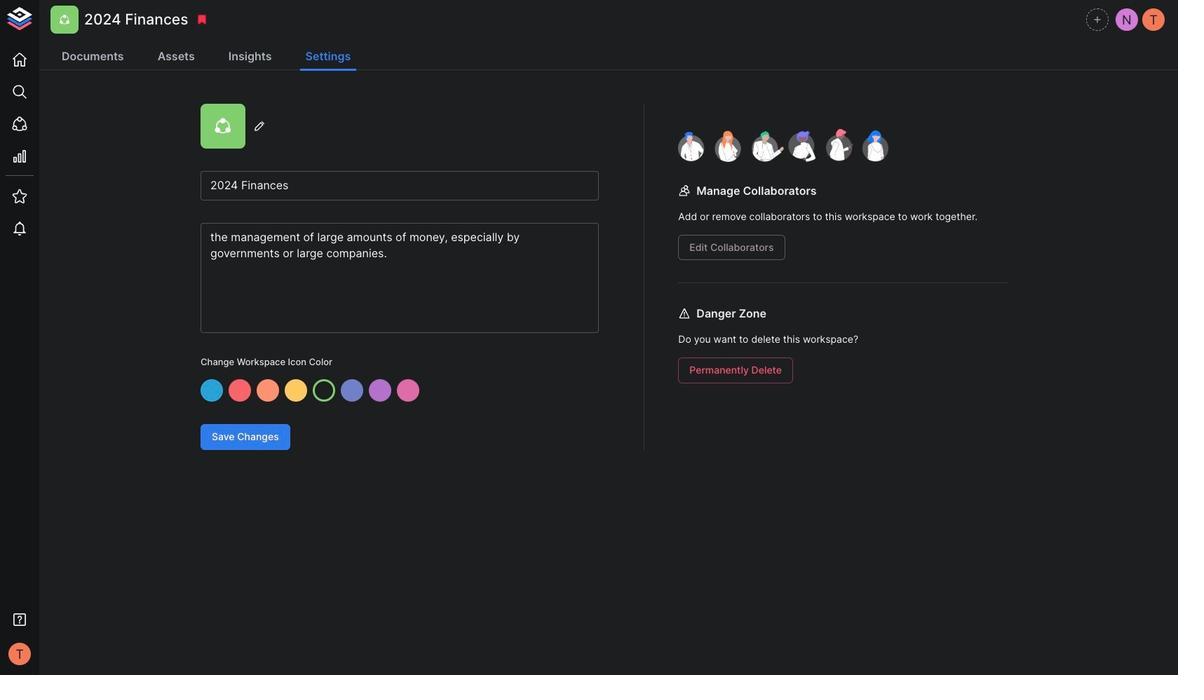 Task type: describe. For each thing, give the bounding box(es) containing it.
Workspace notes are visible to all members and guests. text field
[[201, 223, 599, 333]]

remove bookmark image
[[196, 13, 209, 26]]



Task type: vqa. For each thing, say whether or not it's contained in the screenshot.
the Description: for Short
no



Task type: locate. For each thing, give the bounding box(es) containing it.
Workspace Name text field
[[201, 171, 599, 201]]



